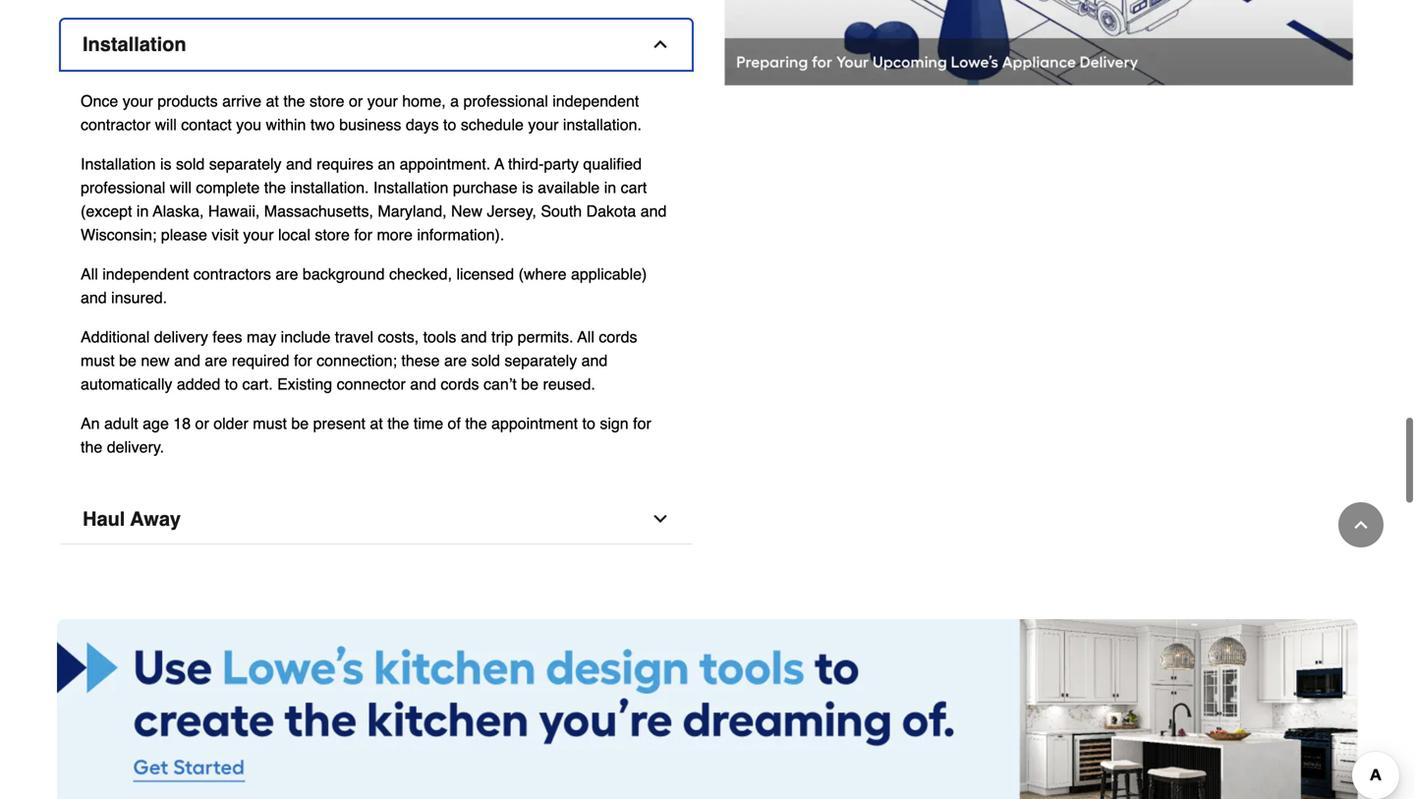 Task type: vqa. For each thing, say whether or not it's contained in the screenshot.
the Ornaments
no



Task type: locate. For each thing, give the bounding box(es) containing it.
1 vertical spatial chevron up image
[[1352, 515, 1372, 535]]

requires
[[317, 155, 374, 173]]

to inside an adult age 18 or older must be present at the time of the appointment to sign for the delivery.
[[583, 415, 596, 433]]

1 vertical spatial or
[[195, 415, 209, 433]]

sold up can't
[[472, 352, 500, 370]]

the inside installation is sold separately and requires an appointment. a third-party qualified professional will complete the installation. installation purchase is available in cart (except in alaska, hawaii, massachusetts, maryland, new jersey, south dakota and wisconsin; please visit your local store for more information).
[[264, 179, 286, 197]]

1 vertical spatial installation.
[[290, 179, 369, 197]]

independent
[[553, 92, 639, 110], [102, 265, 189, 283]]

1 vertical spatial professional
[[81, 179, 165, 197]]

at
[[266, 92, 279, 110], [370, 415, 383, 433]]

installation. inside once your products arrive at the store or your home, a professional independent contractor will contact you within two business days to schedule your installation.
[[563, 116, 642, 134]]

cords down applicable)
[[599, 328, 638, 346]]

cords up of
[[441, 375, 479, 393]]

professional up (except
[[81, 179, 165, 197]]

haul away button
[[61, 495, 692, 545]]

1 horizontal spatial cords
[[599, 328, 638, 346]]

2 vertical spatial for
[[633, 415, 652, 433]]

1 horizontal spatial for
[[354, 226, 373, 244]]

or up the business in the left top of the page
[[349, 92, 363, 110]]

cords
[[599, 328, 638, 346], [441, 375, 479, 393]]

0 vertical spatial installation.
[[563, 116, 642, 134]]

in left 'cart' at left top
[[604, 179, 617, 197]]

0 vertical spatial chevron up image
[[651, 35, 671, 54]]

all
[[81, 265, 98, 283], [578, 328, 595, 346]]

0 vertical spatial must
[[81, 352, 115, 370]]

0 vertical spatial sold
[[176, 155, 205, 173]]

1 vertical spatial independent
[[102, 265, 189, 283]]

an
[[81, 415, 100, 433]]

0 vertical spatial professional
[[464, 92, 548, 110]]

the
[[283, 92, 305, 110], [264, 179, 286, 197], [388, 415, 409, 433], [465, 415, 487, 433], [81, 438, 102, 456]]

professional inside installation is sold separately and requires an appointment. a third-party qualified professional will complete the installation. installation purchase is available in cart (except in alaska, hawaii, massachusetts, maryland, new jersey, south dakota and wisconsin; please visit your local store for more information).
[[81, 179, 165, 197]]

the right complete
[[264, 179, 286, 197]]

must right older
[[253, 415, 287, 433]]

0 horizontal spatial is
[[160, 155, 172, 173]]

will down products
[[155, 116, 177, 134]]

will up alaska,
[[170, 179, 192, 197]]

may
[[247, 328, 276, 346]]

and left trip
[[461, 328, 487, 346]]

1 horizontal spatial be
[[291, 415, 309, 433]]

to inside once your products arrive at the store or your home, a professional independent contractor will contact you within two business days to schedule your installation.
[[443, 116, 457, 134]]

are
[[276, 265, 298, 283], [205, 352, 228, 370], [444, 352, 467, 370]]

installation
[[83, 33, 186, 56], [81, 155, 156, 173], [374, 179, 449, 197]]

use lowe's kitchen design tools to create the kitchen you're dreaming of. get started. image
[[57, 620, 1359, 799]]

separately down permits.
[[505, 352, 577, 370]]

0 horizontal spatial in
[[137, 202, 149, 220]]

are down fees
[[205, 352, 228, 370]]

all right permits.
[[578, 328, 595, 346]]

1 vertical spatial be
[[521, 375, 539, 393]]

your up contractor
[[123, 92, 153, 110]]

a video describing appliance delivery and steps you can take to help ensure a seamless delivery. image
[[724, 0, 1355, 85]]

third-
[[508, 155, 544, 173]]

for
[[354, 226, 373, 244], [294, 352, 312, 370], [633, 415, 652, 433]]

installation inside button
[[83, 33, 186, 56]]

chevron down image
[[651, 509, 671, 529]]

installation.
[[563, 116, 642, 134], [290, 179, 369, 197]]

0 horizontal spatial chevron up image
[[651, 35, 671, 54]]

1 vertical spatial sold
[[472, 352, 500, 370]]

installation. up qualified
[[563, 116, 642, 134]]

once your products arrive at the store or your home, a professional independent contractor will contact you within two business days to schedule your installation.
[[81, 92, 642, 134]]

(where
[[519, 265, 567, 283]]

is
[[160, 155, 172, 173], [522, 179, 534, 197]]

for left the more
[[354, 226, 373, 244]]

0 horizontal spatial separately
[[209, 155, 282, 173]]

1 vertical spatial separately
[[505, 352, 577, 370]]

for inside an adult age 18 or older must be present at the time of the appointment to sign for the delivery.
[[633, 415, 652, 433]]

chevron up image
[[651, 35, 671, 54], [1352, 515, 1372, 535]]

or right 18
[[195, 415, 209, 433]]

of
[[448, 415, 461, 433]]

haul away
[[83, 508, 181, 531]]

are down local
[[276, 265, 298, 283]]

be up 'automatically'
[[119, 352, 137, 370]]

1 horizontal spatial sold
[[472, 352, 500, 370]]

and down 'cart' at left top
[[641, 202, 667, 220]]

to left cart.
[[225, 375, 238, 393]]

at right present
[[370, 415, 383, 433]]

the left time
[[388, 415, 409, 433]]

added
[[177, 375, 221, 393]]

insured.
[[111, 289, 167, 307]]

0 horizontal spatial are
[[205, 352, 228, 370]]

to
[[443, 116, 457, 134], [225, 375, 238, 393], [583, 415, 596, 433]]

for up existing
[[294, 352, 312, 370]]

2 horizontal spatial to
[[583, 415, 596, 433]]

1 horizontal spatial all
[[578, 328, 595, 346]]

0 horizontal spatial independent
[[102, 265, 189, 283]]

installation up maryland,
[[374, 179, 449, 197]]

for right sign
[[633, 415, 652, 433]]

1 horizontal spatial is
[[522, 179, 534, 197]]

0 vertical spatial to
[[443, 116, 457, 134]]

1 horizontal spatial chevron up image
[[1352, 515, 1372, 535]]

installation. up 'massachusetts,'
[[290, 179, 369, 197]]

1 horizontal spatial separately
[[505, 352, 577, 370]]

must inside an adult age 18 or older must be present at the time of the appointment to sign for the delivery.
[[253, 415, 287, 433]]

0 horizontal spatial must
[[81, 352, 115, 370]]

are down tools
[[444, 352, 467, 370]]

purchase
[[453, 179, 518, 197]]

separately up complete
[[209, 155, 282, 173]]

the up within
[[283, 92, 305, 110]]

must inside 'additional delivery fees may include travel costs, tools and trip permits. all cords must be new and are required for connection; these are sold separately and automatically added to cart. existing connector and cords can't be reused.'
[[81, 352, 115, 370]]

0 horizontal spatial be
[[119, 352, 137, 370]]

time
[[414, 415, 444, 433]]

at inside an adult age 18 or older must be present at the time of the appointment to sign for the delivery.
[[370, 415, 383, 433]]

0 vertical spatial be
[[119, 352, 137, 370]]

a
[[450, 92, 459, 110]]

and up reused.
[[582, 352, 608, 370]]

your up the business in the left top of the page
[[367, 92, 398, 110]]

all inside 'additional delivery fees may include travel costs, tools and trip permits. all cords must be new and are required for connection; these are sold separately and automatically added to cart. existing connector and cords can't be reused.'
[[578, 328, 595, 346]]

sold
[[176, 155, 205, 173], [472, 352, 500, 370]]

1 horizontal spatial in
[[604, 179, 617, 197]]

appointment.
[[400, 155, 491, 173]]

is up alaska,
[[160, 155, 172, 173]]

0 horizontal spatial for
[[294, 352, 312, 370]]

0 vertical spatial independent
[[553, 92, 639, 110]]

be left present
[[291, 415, 309, 433]]

1 vertical spatial must
[[253, 415, 287, 433]]

1 vertical spatial to
[[225, 375, 238, 393]]

0 vertical spatial all
[[81, 265, 98, 283]]

1 horizontal spatial must
[[253, 415, 287, 433]]

in
[[604, 179, 617, 197], [137, 202, 149, 220]]

0 vertical spatial for
[[354, 226, 373, 244]]

to down a
[[443, 116, 457, 134]]

1 horizontal spatial installation.
[[563, 116, 642, 134]]

sold down contact
[[176, 155, 205, 173]]

you
[[236, 116, 262, 134]]

once
[[81, 92, 118, 110]]

1 horizontal spatial professional
[[464, 92, 548, 110]]

the right of
[[465, 415, 487, 433]]

your right 'visit'
[[243, 226, 274, 244]]

2 vertical spatial be
[[291, 415, 309, 433]]

installation up the once
[[83, 33, 186, 56]]

include
[[281, 328, 331, 346]]

store up two
[[310, 92, 345, 110]]

or
[[349, 92, 363, 110], [195, 415, 209, 433]]

delivery
[[154, 328, 208, 346]]

0 vertical spatial or
[[349, 92, 363, 110]]

separately inside installation is sold separately and requires an appointment. a third-party qualified professional will complete the installation. installation purchase is available in cart (except in alaska, hawaii, massachusetts, maryland, new jersey, south dakota and wisconsin; please visit your local store for more information).
[[209, 155, 282, 173]]

(except
[[81, 202, 132, 220]]

appointment
[[492, 415, 578, 433]]

applicable)
[[571, 265, 647, 283]]

0 vertical spatial separately
[[209, 155, 282, 173]]

1 vertical spatial at
[[370, 415, 383, 433]]

new
[[141, 352, 170, 370]]

checked,
[[389, 265, 452, 283]]

0 vertical spatial in
[[604, 179, 617, 197]]

independent up insured.
[[102, 265, 189, 283]]

0 horizontal spatial professional
[[81, 179, 165, 197]]

2 horizontal spatial are
[[444, 352, 467, 370]]

1 horizontal spatial or
[[349, 92, 363, 110]]

all inside all independent contractors are background checked, licensed (where applicable) and insured.
[[81, 265, 98, 283]]

professional inside once your products arrive at the store or your home, a professional independent contractor will contact you within two business days to schedule your installation.
[[464, 92, 548, 110]]

in up wisconsin;
[[137, 202, 149, 220]]

0 horizontal spatial to
[[225, 375, 238, 393]]

0 vertical spatial installation
[[83, 33, 186, 56]]

0 vertical spatial store
[[310, 92, 345, 110]]

visit
[[212, 226, 239, 244]]

and
[[286, 155, 312, 173], [641, 202, 667, 220], [81, 289, 107, 307], [461, 328, 487, 346], [174, 352, 200, 370], [582, 352, 608, 370], [410, 375, 437, 393]]

must
[[81, 352, 115, 370], [253, 415, 287, 433]]

1 vertical spatial for
[[294, 352, 312, 370]]

the down an
[[81, 438, 102, 456]]

the inside once your products arrive at the store or your home, a professional independent contractor will contact you within two business days to schedule your installation.
[[283, 92, 305, 110]]

2 vertical spatial to
[[583, 415, 596, 433]]

2 horizontal spatial for
[[633, 415, 652, 433]]

0 horizontal spatial at
[[266, 92, 279, 110]]

contractor
[[81, 116, 151, 134]]

1 vertical spatial installation
[[81, 155, 156, 173]]

professional up schedule
[[464, 92, 548, 110]]

chevron up image inside "scroll to top" element
[[1352, 515, 1372, 535]]

1 horizontal spatial to
[[443, 116, 457, 134]]

independent up qualified
[[553, 92, 639, 110]]

store down 'massachusetts,'
[[315, 226, 350, 244]]

older
[[214, 415, 249, 433]]

0 vertical spatial will
[[155, 116, 177, 134]]

all down wisconsin;
[[81, 265, 98, 283]]

1 horizontal spatial at
[[370, 415, 383, 433]]

adult
[[104, 415, 138, 433]]

store inside installation is sold separately and requires an appointment. a third-party qualified professional will complete the installation. installation purchase is available in cart (except in alaska, hawaii, massachusetts, maryland, new jersey, south dakota and wisconsin; please visit your local store for more information).
[[315, 226, 350, 244]]

0 horizontal spatial installation.
[[290, 179, 369, 197]]

1 horizontal spatial independent
[[553, 92, 639, 110]]

will
[[155, 116, 177, 134], [170, 179, 192, 197]]

professional
[[464, 92, 548, 110], [81, 179, 165, 197]]

two
[[311, 116, 335, 134]]

separately
[[209, 155, 282, 173], [505, 352, 577, 370]]

1 vertical spatial all
[[578, 328, 595, 346]]

party
[[544, 155, 579, 173]]

local
[[278, 226, 311, 244]]

installation down contractor
[[81, 155, 156, 173]]

be right can't
[[521, 375, 539, 393]]

0 vertical spatial is
[[160, 155, 172, 173]]

is down third-
[[522, 179, 534, 197]]

at up within
[[266, 92, 279, 110]]

store
[[310, 92, 345, 110], [315, 226, 350, 244]]

installation. inside installation is sold separately and requires an appointment. a third-party qualified professional will complete the installation. installation purchase is available in cart (except in alaska, hawaii, massachusetts, maryland, new jersey, south dakota and wisconsin; please visit your local store for more information).
[[290, 179, 369, 197]]

automatically
[[81, 375, 172, 393]]

cart.
[[242, 375, 273, 393]]

0 horizontal spatial sold
[[176, 155, 205, 173]]

hawaii,
[[208, 202, 260, 220]]

installation for installation is sold separately and requires an appointment. a third-party qualified professional will complete the installation. installation purchase is available in cart (except in alaska, hawaii, massachusetts, maryland, new jersey, south dakota and wisconsin; please visit your local store for more information).
[[81, 155, 156, 173]]

1 vertical spatial will
[[170, 179, 192, 197]]

1 horizontal spatial are
[[276, 265, 298, 283]]

1 vertical spatial store
[[315, 226, 350, 244]]

and up additional
[[81, 289, 107, 307]]

0 horizontal spatial cords
[[441, 375, 479, 393]]

age
[[143, 415, 169, 433]]

your
[[123, 92, 153, 110], [367, 92, 398, 110], [528, 116, 559, 134], [243, 226, 274, 244]]

0 horizontal spatial or
[[195, 415, 209, 433]]

must down additional
[[81, 352, 115, 370]]

0 vertical spatial at
[[266, 92, 279, 110]]

reused.
[[543, 375, 596, 393]]

0 horizontal spatial all
[[81, 265, 98, 283]]

to left sign
[[583, 415, 596, 433]]

or inside an adult age 18 or older must be present at the time of the appointment to sign for the delivery.
[[195, 415, 209, 433]]



Task type: describe. For each thing, give the bounding box(es) containing it.
away
[[130, 508, 181, 531]]

these
[[402, 352, 440, 370]]

independent inside once your products arrive at the store or your home, a professional independent contractor will contact you within two business days to schedule your installation.
[[553, 92, 639, 110]]

to inside 'additional delivery fees may include travel costs, tools and trip permits. all cords must be new and are required for connection; these are sold separately and automatically added to cart. existing connector and cords can't be reused.'
[[225, 375, 238, 393]]

fees
[[213, 328, 242, 346]]

and down these
[[410, 375, 437, 393]]

business
[[339, 116, 401, 134]]

more
[[377, 226, 413, 244]]

scroll to top element
[[1339, 502, 1384, 548]]

complete
[[196, 179, 260, 197]]

alaska,
[[153, 202, 204, 220]]

installation button
[[61, 20, 692, 70]]

schedule
[[461, 116, 524, 134]]

within
[[266, 116, 306, 134]]

for inside 'additional delivery fees may include travel costs, tools and trip permits. all cords must be new and are required for connection; these are sold separately and automatically added to cart. existing connector and cords can't be reused.'
[[294, 352, 312, 370]]

separately inside 'additional delivery fees may include travel costs, tools and trip permits. all cords must be new and are required for connection; these are sold separately and automatically added to cart. existing connector and cords can't be reused.'
[[505, 352, 577, 370]]

present
[[313, 415, 366, 433]]

delivery.
[[107, 438, 164, 456]]

your up third-
[[528, 116, 559, 134]]

contractors
[[193, 265, 271, 283]]

costs,
[[378, 328, 419, 346]]

travel
[[335, 328, 374, 346]]

2 vertical spatial installation
[[374, 179, 449, 197]]

trip
[[492, 328, 513, 346]]

south
[[541, 202, 582, 220]]

and inside all independent contractors are background checked, licensed (where applicable) and insured.
[[81, 289, 107, 307]]

a
[[495, 155, 504, 173]]

store inside once your products arrive at the store or your home, a professional independent contractor will contact you within two business days to schedule your installation.
[[310, 92, 345, 110]]

additional delivery fees may include travel costs, tools and trip permits. all cords must be new and are required for connection; these are sold separately and automatically added to cart. existing connector and cords can't be reused.
[[81, 328, 638, 393]]

licensed
[[457, 265, 514, 283]]

your inside installation is sold separately and requires an appointment. a third-party qualified professional will complete the installation. installation purchase is available in cart (except in alaska, hawaii, massachusetts, maryland, new jersey, south dakota and wisconsin; please visit your local store for more information).
[[243, 226, 274, 244]]

at inside once your products arrive at the store or your home, a professional independent contractor will contact you within two business days to schedule your installation.
[[266, 92, 279, 110]]

contact
[[181, 116, 232, 134]]

an adult age 18 or older must be present at the time of the appointment to sign for the delivery.
[[81, 415, 652, 456]]

or inside once your products arrive at the store or your home, a professional independent contractor will contact you within two business days to schedule your installation.
[[349, 92, 363, 110]]

be inside an adult age 18 or older must be present at the time of the appointment to sign for the delivery.
[[291, 415, 309, 433]]

and down within
[[286, 155, 312, 173]]

available
[[538, 179, 600, 197]]

2 horizontal spatial be
[[521, 375, 539, 393]]

products
[[158, 92, 218, 110]]

will inside once your products arrive at the store or your home, a professional independent contractor will contact you within two business days to schedule your installation.
[[155, 116, 177, 134]]

qualified
[[583, 155, 642, 173]]

sign
[[600, 415, 629, 433]]

additional
[[81, 328, 150, 346]]

days
[[406, 116, 439, 134]]

connector
[[337, 375, 406, 393]]

maryland,
[[378, 202, 447, 220]]

sold inside installation is sold separately and requires an appointment. a third-party qualified professional will complete the installation. installation purchase is available in cart (except in alaska, hawaii, massachusetts, maryland, new jersey, south dakota and wisconsin; please visit your local store for more information).
[[176, 155, 205, 173]]

18
[[173, 415, 191, 433]]

tools
[[423, 328, 457, 346]]

0 vertical spatial cords
[[599, 328, 638, 346]]

installation is sold separately and requires an appointment. a third-party qualified professional will complete the installation. installation purchase is available in cart (except in alaska, hawaii, massachusetts, maryland, new jersey, south dakota and wisconsin; please visit your local store for more information).
[[81, 155, 667, 244]]

will inside installation is sold separately and requires an appointment. a third-party qualified professional will complete the installation. installation purchase is available in cart (except in alaska, hawaii, massachusetts, maryland, new jersey, south dakota and wisconsin; please visit your local store for more information).
[[170, 179, 192, 197]]

information).
[[417, 226, 505, 244]]

1 vertical spatial in
[[137, 202, 149, 220]]

can't
[[484, 375, 517, 393]]

are inside all independent contractors are background checked, licensed (where applicable) and insured.
[[276, 265, 298, 283]]

chevron up image inside installation button
[[651, 35, 671, 54]]

1 vertical spatial cords
[[441, 375, 479, 393]]

please
[[161, 226, 207, 244]]

required
[[232, 352, 290, 370]]

home,
[[402, 92, 446, 110]]

and down delivery
[[174, 352, 200, 370]]

wisconsin;
[[81, 226, 157, 244]]

cart
[[621, 179, 647, 197]]

1 vertical spatial is
[[522, 179, 534, 197]]

all independent contractors are background checked, licensed (where applicable) and insured.
[[81, 265, 647, 307]]

background
[[303, 265, 385, 283]]

jersey,
[[487, 202, 537, 220]]

massachusetts,
[[264, 202, 374, 220]]

haul
[[83, 508, 125, 531]]

arrive
[[222, 92, 262, 110]]

independent inside all independent contractors are background checked, licensed (where applicable) and insured.
[[102, 265, 189, 283]]

dakota
[[587, 202, 636, 220]]

for inside installation is sold separately and requires an appointment. a third-party qualified professional will complete the installation. installation purchase is available in cart (except in alaska, hawaii, massachusetts, maryland, new jersey, south dakota and wisconsin; please visit your local store for more information).
[[354, 226, 373, 244]]

installation for installation
[[83, 33, 186, 56]]

new
[[451, 202, 483, 220]]

connection;
[[317, 352, 397, 370]]

existing
[[277, 375, 332, 393]]

permits.
[[518, 328, 574, 346]]

an
[[378, 155, 395, 173]]

sold inside 'additional delivery fees may include travel costs, tools and trip permits. all cords must be new and are required for connection; these are sold separately and automatically added to cart. existing connector and cords can't be reused.'
[[472, 352, 500, 370]]



